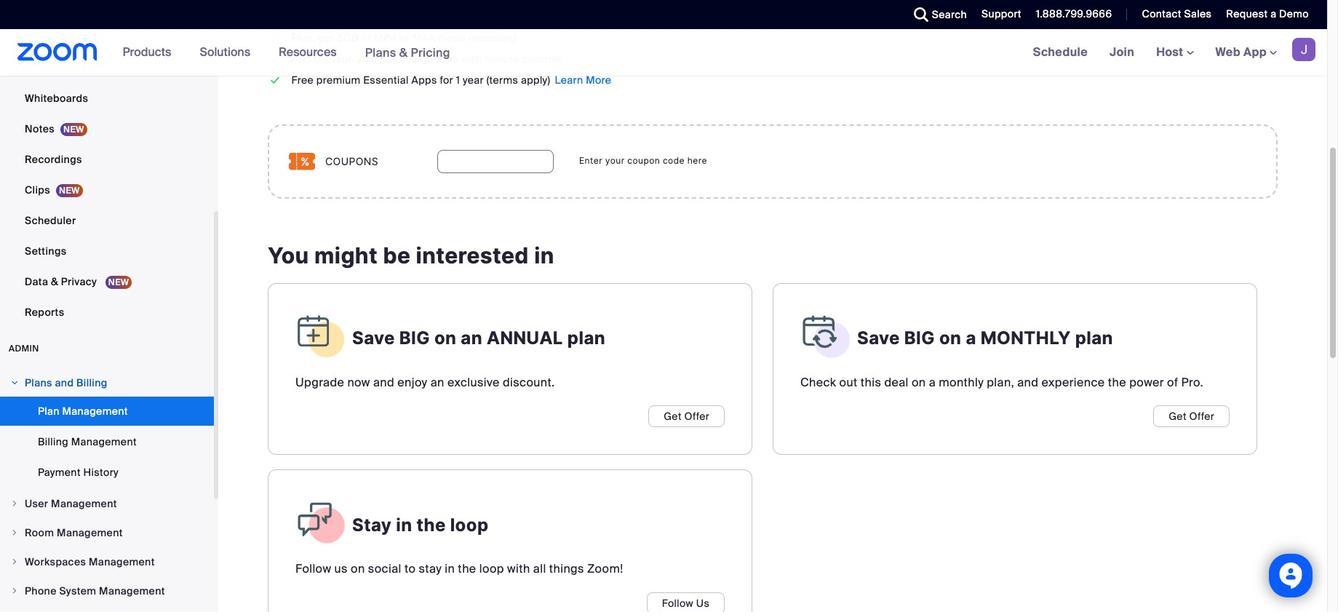 Task type: vqa. For each thing, say whether or not it's contained in the screenshot.
top starred
no



Task type: locate. For each thing, give the bounding box(es) containing it.
2 horizontal spatial the
[[1108, 375, 1127, 390]]

save up this
[[857, 328, 900, 349]]

1 horizontal spatial save
[[857, 328, 900, 349]]

5gb
[[337, 31, 359, 44]]

checked image
[[268, 9, 283, 24], [268, 30, 283, 46]]

follow inside follow us link
[[662, 597, 694, 610]]

mp4
[[374, 31, 397, 44]]

demo
[[1280, 7, 1309, 20]]

plans for plans and billing
[[25, 376, 52, 389]]

2 vertical spatial in
[[445, 561, 455, 577]]

or
[[400, 31, 410, 44], [411, 52, 421, 65]]

1 horizontal spatial big
[[904, 328, 935, 349]]

plans and billing menu
[[0, 397, 214, 488]]

plans right right icon
[[25, 376, 52, 389]]

checked image
[[268, 51, 283, 67], [268, 72, 283, 88]]

0 vertical spatial a
[[1271, 7, 1277, 20]]

1 big from the left
[[399, 328, 430, 349]]

on up monthly
[[939, 328, 962, 349]]

2 checked image from the top
[[268, 72, 283, 88]]

0 vertical spatial or
[[400, 31, 410, 44]]

0 vertical spatial &
[[399, 45, 408, 60]]

0 horizontal spatial offer
[[685, 410, 710, 423]]

right image left room
[[10, 528, 19, 537]]

0 horizontal spatial save
[[352, 328, 395, 349]]

checked image up product information navigation
[[268, 9, 283, 24]]

1 vertical spatial in
[[396, 515, 412, 536]]

big
[[399, 328, 430, 349], [904, 328, 935, 349]]

1 horizontal spatial a
[[966, 328, 976, 349]]

right image left user
[[10, 499, 19, 508]]

scheduler link
[[0, 206, 214, 235]]

offer for save big on an annual plan
[[685, 410, 710, 423]]

1 vertical spatial the
[[417, 515, 446, 536]]

notes link
[[0, 114, 214, 143]]

room management
[[25, 526, 123, 539]]

personal devices
[[25, 61, 111, 74]]

on
[[434, 328, 457, 349], [939, 328, 962, 349], [912, 375, 926, 390], [351, 561, 365, 577]]

more
[[586, 73, 612, 86]]

on for save big on a monthly plan
[[939, 328, 962, 349]]

an right enjoy
[[431, 375, 444, 390]]

1 horizontal spatial billing
[[76, 376, 107, 389]]

plan up experience
[[1075, 328, 1113, 349]]

& down plus, get 5gb of mp4 or m4a cloud recording
[[399, 45, 408, 60]]

checked image left plus,
[[268, 30, 283, 46]]

all
[[533, 561, 546, 577]]

right image inside phone system management menu item
[[10, 587, 19, 595]]

1 horizontal spatial follow
[[662, 597, 694, 610]]

room management menu item
[[0, 519, 214, 547]]

banner
[[0, 29, 1327, 76]]

plan right annual
[[568, 328, 606, 349]]

1 vertical spatial billing
[[38, 435, 68, 448]]

save
[[352, 328, 395, 349], [857, 328, 900, 349]]

1 horizontal spatial of
[[1167, 375, 1179, 390]]

get for save big on an annual plan
[[664, 410, 682, 423]]

2 get offer from the left
[[1169, 410, 1215, 423]]

get
[[664, 410, 682, 423], [1169, 410, 1187, 423]]

loop up follow us on social to stay in the loop with all things zoom!
[[450, 515, 489, 536]]

request
[[1227, 7, 1268, 20]]

a left the demo
[[1271, 7, 1277, 20]]

a up monthly
[[966, 328, 976, 349]]

1 horizontal spatial or
[[411, 52, 421, 65]]

and right "now"
[[373, 375, 395, 390]]

clips link
[[0, 175, 214, 205]]

0 horizontal spatial get
[[664, 410, 682, 423]]

1 horizontal spatial plans
[[365, 45, 396, 60]]

the up stay
[[417, 515, 446, 536]]

1 get offer link from the left
[[649, 406, 725, 428]]

admin
[[9, 343, 39, 354]]

billing up the plan management
[[76, 376, 107, 389]]

essential
[[363, 73, 409, 86]]

the right stay
[[458, 561, 476, 577]]

host
[[1157, 44, 1187, 60]]

1 vertical spatial or
[[411, 52, 421, 65]]

the
[[1108, 375, 1127, 390], [417, 515, 446, 536], [458, 561, 476, 577]]

1 horizontal spatial plan
[[1075, 328, 1113, 349]]

right image
[[10, 499, 19, 508], [10, 528, 19, 537], [10, 557, 19, 566], [10, 587, 19, 595]]

plans and billing menu item
[[0, 369, 214, 397]]

0 horizontal spatial follow
[[295, 561, 331, 577]]

get offer for save big on an annual plan
[[664, 410, 710, 423]]

pricing
[[411, 45, 450, 60]]

pro.
[[1182, 375, 1204, 390]]

a
[[1271, 7, 1277, 20], [966, 328, 976, 349], [929, 375, 936, 390]]

1 horizontal spatial your
[[605, 155, 625, 166]]

1 horizontal spatial the
[[458, 561, 476, 577]]

1 horizontal spatial an
[[461, 328, 483, 349]]

management inside "menu item"
[[57, 526, 123, 539]]

host button
[[1157, 44, 1194, 60]]

0 horizontal spatial of
[[362, 31, 371, 44]]

0 horizontal spatial a
[[929, 375, 936, 390]]

0 horizontal spatial get offer link
[[649, 406, 725, 428]]

enter your coupon code here
[[579, 155, 707, 166]]

management for plan management
[[62, 405, 128, 418]]

& inside product information navigation
[[399, 45, 408, 60]]

0 vertical spatial plans
[[365, 45, 396, 60]]

of left pro.
[[1167, 375, 1179, 390]]

discount.
[[503, 375, 555, 390]]

1 horizontal spatial in
[[445, 561, 455, 577]]

experience
[[1042, 375, 1105, 390]]

billing inside menu
[[38, 435, 68, 448]]

a left monthly
[[929, 375, 936, 390]]

1 vertical spatial loop
[[479, 561, 504, 577]]

0 vertical spatial with
[[461, 52, 482, 65]]

0 vertical spatial checked image
[[268, 9, 283, 24]]

on up upgrade now and enjoy an exclusive discount. at bottom
[[434, 328, 457, 349]]

upgrade
[[295, 375, 344, 390]]

room
[[25, 526, 54, 539]]

get offer link for save big on a monthly plan
[[1154, 406, 1230, 428]]

right image left workspaces
[[10, 557, 19, 566]]

0 vertical spatial your
[[357, 52, 378, 65]]

0 vertical spatial follow
[[295, 561, 331, 577]]

right image inside user management menu item
[[10, 499, 19, 508]]

checked image left "and"
[[268, 51, 283, 67]]

big up enjoy
[[399, 328, 430, 349]]

plans inside menu item
[[25, 376, 52, 389]]

contact sales link
[[1131, 0, 1216, 29], [1142, 7, 1212, 20]]

right image for user management
[[10, 499, 19, 508]]

0 horizontal spatial and
[[55, 376, 74, 389]]

plans inside product information navigation
[[365, 45, 396, 60]]

1 save from the left
[[352, 328, 395, 349]]

1 checked image from the top
[[268, 51, 283, 67]]

1 vertical spatial an
[[431, 375, 444, 390]]

1 offer from the left
[[685, 410, 710, 423]]

and inside menu item
[[55, 376, 74, 389]]

1 horizontal spatial get
[[1169, 410, 1187, 423]]

2 save from the left
[[857, 328, 900, 349]]

& inside 'personal menu' "menu"
[[51, 275, 58, 288]]

2 vertical spatial the
[[458, 561, 476, 577]]

2 vertical spatial a
[[929, 375, 936, 390]]

and
[[373, 375, 395, 390], [1018, 375, 1039, 390], [55, 376, 74, 389]]

product information navigation
[[112, 29, 461, 76]]

& right data
[[51, 275, 58, 288]]

with
[[461, 52, 482, 65], [507, 561, 530, 577]]

2 offer from the left
[[1190, 410, 1215, 423]]

and right "plan,"
[[1018, 375, 1039, 390]]

with left all
[[507, 561, 530, 577]]

1 horizontal spatial offer
[[1190, 410, 1215, 423]]

user management menu item
[[0, 490, 214, 517]]

checked image for free premium essential apps for 1 year (terms apply)
[[268, 72, 283, 88]]

1 vertical spatial follow
[[662, 597, 694, 610]]

1 vertical spatial plans
[[25, 376, 52, 389]]

zoom logo image
[[17, 43, 97, 61]]

personal
[[25, 61, 69, 74]]

user
[[25, 497, 48, 510]]

plan management
[[38, 405, 128, 418]]

monthly
[[939, 375, 984, 390]]

plans & pricing link
[[365, 45, 450, 60], [365, 45, 450, 60]]

groups
[[424, 52, 459, 65]]

the left power
[[1108, 375, 1127, 390]]

1 horizontal spatial get offer
[[1169, 410, 1215, 423]]

deal
[[885, 375, 909, 390]]

0 horizontal spatial with
[[461, 52, 482, 65]]

2 plan from the left
[[1075, 328, 1113, 349]]

1 plan from the left
[[568, 328, 606, 349]]

1 horizontal spatial get offer link
[[1154, 406, 1230, 428]]

0 vertical spatial checked image
[[268, 51, 283, 67]]

1 vertical spatial checked image
[[268, 72, 283, 88]]

plus, get 5gb of mp4 or m4a cloud recording
[[291, 31, 517, 44]]

billing
[[76, 376, 107, 389], [38, 435, 68, 448]]

0 horizontal spatial &
[[51, 275, 58, 288]]

2 horizontal spatial a
[[1271, 7, 1277, 20]]

0 vertical spatial loop
[[450, 515, 489, 536]]

on right us
[[351, 561, 365, 577]]

admin menu menu
[[0, 369, 214, 612]]

offer for save big on a monthly plan
[[1190, 410, 1215, 423]]

0 horizontal spatial big
[[399, 328, 430, 349]]

personal menu menu
[[0, 0, 214, 328]]

checked image left free
[[268, 72, 283, 88]]

1 right image from the top
[[10, 499, 19, 508]]

big for a
[[904, 328, 935, 349]]

save big on an annual plan
[[352, 328, 606, 349]]

2 get from the left
[[1169, 410, 1187, 423]]

1 checked image from the top
[[268, 9, 283, 24]]

0 vertical spatial in
[[534, 242, 554, 268]]

management inside menu item
[[51, 497, 117, 510]]

4 right image from the top
[[10, 587, 19, 595]]

billing down plan
[[38, 435, 68, 448]]

controls
[[522, 52, 563, 65]]

2 get offer link from the left
[[1154, 406, 1230, 428]]

an up exclusive
[[461, 328, 483, 349]]

management down plans and billing menu item
[[62, 405, 128, 418]]

right image left the phone
[[10, 587, 19, 595]]

your right enter
[[605, 155, 625, 166]]

or right users
[[411, 52, 421, 65]]

0 horizontal spatial get offer
[[664, 410, 710, 423]]

right image for phone system management
[[10, 587, 19, 595]]

big up deal
[[904, 328, 935, 349]]

0 horizontal spatial your
[[357, 52, 378, 65]]

1 vertical spatial with
[[507, 561, 530, 577]]

1 horizontal spatial and
[[373, 375, 395, 390]]

1.888.799.9666 button
[[1025, 0, 1116, 29], [1036, 7, 1112, 20]]

management down the room management "menu item" at bottom
[[89, 555, 155, 568]]

2 big from the left
[[904, 328, 935, 349]]

or up plans & pricing
[[400, 31, 410, 44]]

save for save big on an annual plan
[[352, 328, 395, 349]]

with up year
[[461, 52, 482, 65]]

management up workspaces management
[[57, 526, 123, 539]]

coupons
[[325, 155, 379, 167]]

0 horizontal spatial in
[[396, 515, 412, 536]]

exclusive
[[448, 375, 500, 390]]

0 vertical spatial billing
[[76, 376, 107, 389]]

plans down mp4
[[365, 45, 396, 60]]

right image inside workspaces management menu item
[[10, 557, 19, 566]]

0 horizontal spatial plans
[[25, 376, 52, 389]]

follow us link
[[647, 593, 725, 612]]

loop left all
[[479, 561, 504, 577]]

and up plan
[[55, 376, 74, 389]]

1 vertical spatial &
[[51, 275, 58, 288]]

social
[[368, 561, 402, 577]]

power
[[1130, 375, 1164, 390]]

request a demo link
[[1216, 0, 1327, 29], [1227, 7, 1309, 20]]

plans for plans & pricing
[[365, 45, 396, 60]]

1 horizontal spatial with
[[507, 561, 530, 577]]

save up "now"
[[352, 328, 395, 349]]

get offer link for save big on an annual plan
[[649, 406, 725, 428]]

notes
[[25, 122, 55, 135]]

1 get offer from the left
[[664, 410, 710, 423]]

plans
[[365, 45, 396, 60], [25, 376, 52, 389]]

management up "history"
[[71, 435, 137, 448]]

privacy
[[61, 275, 97, 288]]

in
[[534, 242, 554, 268], [396, 515, 412, 536], [445, 561, 455, 577]]

management up room management
[[51, 497, 117, 510]]

1
[[456, 73, 460, 86]]

1 get from the left
[[664, 410, 682, 423]]

management for user management
[[51, 497, 117, 510]]

and manage your users or groups with feature controls
[[291, 52, 563, 65]]

support link
[[971, 0, 1025, 29], [982, 7, 1022, 20]]

data & privacy link
[[0, 267, 214, 296]]

payment history link
[[0, 458, 214, 487]]

0 vertical spatial an
[[461, 328, 483, 349]]

follow for follow us on social to stay in the loop with all things zoom!
[[295, 561, 331, 577]]

1 horizontal spatial &
[[399, 45, 408, 60]]

3 right image from the top
[[10, 557, 19, 566]]

right image
[[10, 378, 19, 387]]

2 right image from the top
[[10, 528, 19, 537]]

follow
[[295, 561, 331, 577], [662, 597, 694, 610]]

your left users
[[357, 52, 378, 65]]

side navigation navigation
[[0, 0, 218, 612]]

support
[[982, 7, 1022, 20]]

0 horizontal spatial or
[[400, 31, 410, 44]]

0 horizontal spatial billing
[[38, 435, 68, 448]]

of right 5gb
[[362, 31, 371, 44]]

1 vertical spatial checked image
[[268, 30, 283, 46]]

recordings link
[[0, 145, 214, 174]]

0 horizontal spatial plan
[[568, 328, 606, 349]]

right image inside the room management "menu item"
[[10, 528, 19, 537]]

you
[[268, 242, 309, 268]]

free
[[291, 73, 314, 86]]

phone
[[25, 584, 57, 598]]



Task type: describe. For each thing, give the bounding box(es) containing it.
to
[[405, 561, 416, 577]]

users
[[381, 52, 408, 65]]

on right deal
[[912, 375, 926, 390]]

whiteboards
[[25, 92, 88, 105]]

search button
[[903, 0, 971, 29]]

request a demo
[[1227, 7, 1309, 20]]

products button
[[123, 29, 178, 76]]

join
[[1110, 44, 1135, 60]]

contact sales
[[1142, 7, 1212, 20]]

us
[[334, 561, 348, 577]]

& for privacy
[[51, 275, 58, 288]]

solutions
[[200, 44, 250, 60]]

things
[[549, 561, 584, 577]]

m4a
[[413, 31, 436, 44]]

coupon
[[628, 155, 660, 166]]

you might be interested in
[[268, 242, 554, 268]]

get
[[318, 31, 334, 44]]

data & privacy
[[25, 275, 100, 288]]

meetings navigation
[[1022, 29, 1327, 76]]

recordings
[[25, 153, 82, 166]]

get for save big on a monthly plan
[[1169, 410, 1187, 423]]

devices
[[71, 61, 111, 74]]

whiteboards link
[[0, 84, 214, 113]]

& for pricing
[[399, 45, 408, 60]]

data
[[25, 275, 48, 288]]

this
[[861, 375, 881, 390]]

code
[[663, 155, 685, 166]]

plan management link
[[0, 397, 214, 426]]

reports
[[25, 306, 64, 319]]

check out this deal on a monthly plan, and experience the power of pro.
[[801, 375, 1204, 390]]

management for workspaces management
[[89, 555, 155, 568]]

follow us
[[662, 597, 710, 610]]

annual
[[487, 328, 563, 349]]

banner containing products
[[0, 29, 1327, 76]]

0 vertical spatial the
[[1108, 375, 1127, 390]]

plans & pricing
[[365, 45, 450, 60]]

phone system management menu item
[[0, 577, 214, 605]]

coupon code text field
[[437, 150, 554, 173]]

billing management
[[38, 435, 137, 448]]

out
[[840, 375, 858, 390]]

on for save big on an annual plan
[[434, 328, 457, 349]]

billing management link
[[0, 427, 214, 456]]

payment history
[[38, 466, 119, 479]]

1 vertical spatial your
[[605, 155, 625, 166]]

personal devices link
[[0, 53, 214, 82]]

on for follow us on social to stay in the loop with all things zoom!
[[351, 561, 365, 577]]

save big on a monthly plan image
[[801, 310, 850, 360]]

0 vertical spatial of
[[362, 31, 371, 44]]

1 vertical spatial of
[[1167, 375, 1179, 390]]

cloud
[[438, 31, 466, 44]]

get offer for save big on a monthly plan
[[1169, 410, 1215, 423]]

be
[[383, 242, 411, 268]]

plan for save big on a monthly plan
[[1075, 328, 1113, 349]]

manage
[[314, 52, 354, 65]]

might
[[314, 242, 378, 268]]

big for an
[[399, 328, 430, 349]]

save for save big on a monthly plan
[[857, 328, 900, 349]]

save big on an annual plan image
[[295, 310, 345, 360]]

web app
[[1216, 44, 1267, 60]]

2 horizontal spatial and
[[1018, 375, 1039, 390]]

plan for save big on an annual plan
[[568, 328, 606, 349]]

history
[[83, 466, 119, 479]]

stay in the loop image
[[295, 497, 345, 547]]

schedule
[[1033, 44, 1088, 60]]

0 horizontal spatial the
[[417, 515, 446, 536]]

web app button
[[1216, 44, 1277, 60]]

management down workspaces management menu item
[[99, 584, 165, 598]]

profile picture image
[[1293, 38, 1316, 61]]

workspaces management
[[25, 555, 155, 568]]

right image for workspaces management
[[10, 557, 19, 566]]

billing inside menu item
[[76, 376, 107, 389]]

stay
[[419, 561, 442, 577]]

stay
[[352, 515, 392, 536]]

here
[[688, 155, 707, 166]]

schedule link
[[1022, 29, 1099, 76]]

scheduler
[[25, 214, 76, 227]]

2 horizontal spatial in
[[534, 242, 554, 268]]

products
[[123, 44, 171, 60]]

clips
[[25, 183, 50, 196]]

reports link
[[0, 298, 214, 327]]

coupons image
[[289, 153, 315, 170]]

settings link
[[0, 237, 214, 266]]

plus,
[[291, 31, 315, 44]]

workspaces management menu item
[[0, 548, 214, 576]]

app
[[1244, 44, 1267, 60]]

now
[[347, 375, 370, 390]]

checked image for and manage your users or groups with feature controls
[[268, 51, 283, 67]]

search
[[932, 8, 967, 21]]

and
[[291, 52, 311, 65]]

stay in the loop
[[352, 515, 489, 536]]

zoom!
[[587, 561, 623, 577]]

settings
[[25, 245, 67, 258]]

management for room management
[[57, 526, 123, 539]]

interested
[[416, 242, 529, 268]]

2 checked image from the top
[[268, 30, 283, 46]]

feature
[[484, 52, 520, 65]]

(terms
[[487, 73, 518, 86]]

1 vertical spatial a
[[966, 328, 976, 349]]

plan,
[[987, 375, 1015, 390]]

follow for follow us
[[662, 597, 694, 610]]

sales
[[1184, 7, 1212, 20]]

web
[[1216, 44, 1241, 60]]

0 horizontal spatial an
[[431, 375, 444, 390]]

monthly
[[981, 328, 1071, 349]]

plans and billing
[[25, 376, 107, 389]]

right image for room management
[[10, 528, 19, 537]]

year
[[463, 73, 484, 86]]

management for billing management
[[71, 435, 137, 448]]

contact
[[1142, 7, 1182, 20]]

learn
[[555, 73, 583, 86]]

learn more link
[[555, 73, 612, 86]]

resources button
[[279, 29, 343, 76]]

upgrade now and enjoy an exclusive discount.
[[295, 375, 555, 390]]

enter
[[579, 155, 603, 166]]

user management
[[25, 497, 117, 510]]



